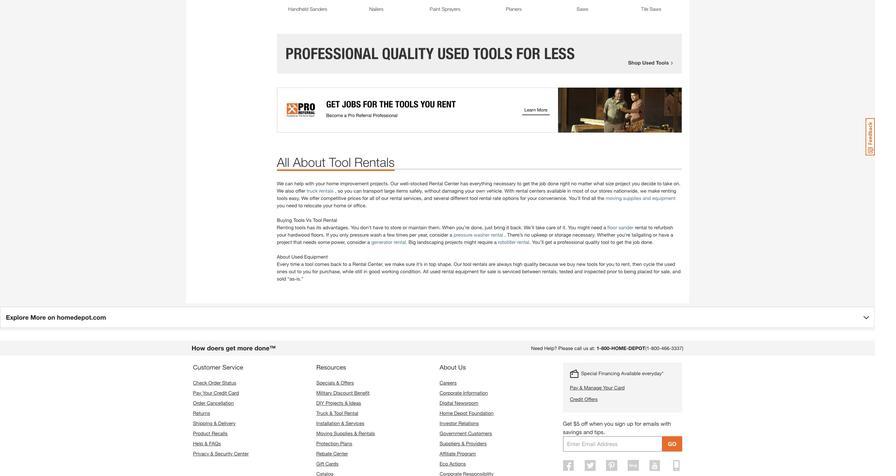 Task type: locate. For each thing, give the bounding box(es) containing it.
1 horizontal spatial with
[[661, 421, 671, 427]]

used up the sale, at the bottom
[[665, 262, 675, 267]]

rental down items
[[390, 195, 402, 201]]

make inside about used equipment every time a tool comes back to a rental center, we make sure it's in top shape. our tool rentals are always high quality because we buy new tools for you to rent, then cycle the used ones out to you for purchase, while still in good working condition. all used rental equipment for sale is serviced between rentals, tested and inspected prior to being placed for sale, and sold "as-is."
[[393, 262, 404, 267]]

2 horizontal spatial tools
[[587, 262, 598, 267]]

if
[[326, 232, 329, 238]]

1 vertical spatial rentals
[[359, 431, 375, 437]]

1 vertical spatial of
[[376, 195, 380, 201]]

or for relocate
[[348, 203, 352, 209]]

0 horizontal spatial consider
[[347, 240, 366, 245]]

might up necessary.
[[578, 225, 590, 231]]

with inside get $5 off when you sign up for emails with savings and tips.
[[661, 421, 671, 427]]

specials
[[316, 380, 335, 386]]

. left you'll
[[529, 240, 531, 245]]

2 pressure from the left
[[454, 232, 473, 238]]

is."
[[297, 276, 304, 282]]

to inside rental to refurbish your hardwood floors. if you only pressure wash a few times per year, consider a
[[649, 225, 653, 231]]

2 vertical spatial about
[[440, 364, 457, 372]]

security
[[215, 451, 233, 457]]

competitive
[[321, 195, 346, 201]]

more
[[30, 314, 46, 322]]

equipment down renting
[[652, 195, 676, 201]]

all right "condition."
[[423, 269, 429, 275]]

offers down manage
[[585, 397, 598, 403]]

customer
[[193, 364, 221, 372]]

tools
[[277, 195, 288, 201], [295, 225, 306, 231], [587, 262, 598, 267]]

several
[[434, 195, 449, 201]]

1 vertical spatial offer
[[310, 195, 320, 201]]

0 vertical spatial offer
[[295, 188, 305, 194]]

care
[[546, 225, 556, 231]]

rental up still
[[353, 262, 367, 267]]

about up every
[[277, 254, 290, 260]]

1 horizontal spatial all
[[423, 269, 429, 275]]

0 horizontal spatial have
[[373, 225, 383, 231]]

find
[[582, 195, 590, 201]]

our down 'large'
[[381, 195, 389, 201]]

we inside ", so you can transport large items safely, without damaging your own vehicle. with rental centers available in most of our stores nationwide, we make renting tools easy. we offer competitive prices for all of our rental services, and several different tool rental rate options for your convenience. you'll find all the"
[[640, 188, 647, 194]]

matter
[[578, 181, 592, 187]]

0 vertical spatial make
[[648, 188, 660, 194]]

home up ,
[[327, 181, 339, 187]]

0 horizontal spatial saws
[[577, 6, 588, 12]]

your down centers
[[528, 195, 537, 201]]

emails
[[643, 421, 659, 427]]

rental inside about used equipment every time a tool comes back to a rental center, we make sure it's in top shape. our tool rentals are always high quality because we buy new tools for you to rent, then cycle the used ones out to you for purchase, while still in good working condition. all used rental equipment for sale is serviced between rentals, tested and inspected prior to being placed for sale, and sold "as-is."
[[353, 262, 367, 267]]

make down decide
[[648, 188, 660, 194]]

0 vertical spatial our
[[591, 188, 598, 194]]

0 vertical spatial offers
[[341, 380, 354, 386]]

rentals,
[[542, 269, 558, 275]]

about inside about used equipment every time a tool comes back to a rental center, we make sure it's in top shape. our tool rentals are always high quality because we buy new tools for you to rent, then cycle the used ones out to you for purchase, while still in good working condition. all used rental equipment for sale is serviced between rentals, tested and inspected prior to being placed for sale, and sold "as-is."
[[277, 254, 290, 260]]

1 you from the left
[[351, 225, 359, 231]]

tools down also
[[277, 195, 288, 201]]

466-
[[661, 346, 671, 352]]

1 horizontal spatial you
[[568, 225, 576, 231]]

truck
[[307, 188, 318, 194]]

we left help
[[277, 181, 284, 187]]

our inside about used equipment every time a tool comes back to a rental center, we make sure it's in top shape. our tool rentals are always high quality because we buy new tools for you to rent, then cycle the used ones out to you for purchase, while still in good working condition. all used rental equipment for sale is serviced between rentals, tested and inspected prior to being placed for sale, and sold "as-is."
[[454, 262, 462, 267]]

2 saws from the left
[[650, 6, 661, 12]]

rate
[[493, 195, 501, 201]]

1 horizontal spatial pressure
[[454, 232, 473, 238]]

about left us
[[440, 364, 457, 372]]

more
[[237, 345, 253, 352]]

safely,
[[409, 188, 423, 194]]

, so you can transport large items safely, without damaging your own vehicle. with rental centers available in most of our stores nationwide, we make renting tools easy. we offer competitive prices for all of our rental services, and several different tool rental rate options for your convenience. you'll find all the
[[277, 188, 676, 201]]

2 horizontal spatial about
[[440, 364, 457, 372]]

rental down shape.
[[442, 269, 454, 275]]

& up the recalls
[[214, 421, 217, 427]]

you're down sander
[[617, 232, 630, 238]]

1 vertical spatial tools
[[295, 225, 306, 231]]

to up tailgating
[[649, 225, 653, 231]]

your inside moving supplies and equipment you need to relocate your home or office.
[[323, 203, 333, 209]]

0 horizontal spatial you're
[[456, 225, 470, 231]]

1 horizontal spatial no
[[571, 181, 577, 187]]

eco
[[440, 461, 448, 467]]

government
[[440, 431, 467, 437]]

home inside moving supplies and equipment you need to relocate your home or office.
[[334, 203, 346, 209]]

1 horizontal spatial pay
[[570, 385, 578, 391]]

1 horizontal spatial consider
[[430, 232, 448, 238]]

& left manage
[[580, 385, 583, 391]]

1 vertical spatial home
[[334, 203, 346, 209]]

in inside ", so you can transport large items safely, without damaging your own vehicle. with rental centers available in most of our stores nationwide, we make renting tools easy. we offer competitive prices for all of our rental services, and several different tool rental rate options for your convenience. you'll find all the"
[[567, 188, 571, 194]]

store
[[390, 225, 401, 231]]

truck rentals
[[307, 188, 334, 194]]

about used equipment every time a tool comes back to a rental center, we make sure it's in top shape. our tool rentals are always high quality because we buy new tools for you to rent, then cycle the used ones out to you for purchase, while still in good working condition. all used rental equipment for sale is serviced between rentals, tested and inspected prior to being placed for sale, and sold "as-is."
[[277, 254, 681, 282]]

get up centers
[[523, 181, 530, 187]]

& down government customers
[[462, 441, 465, 447]]

centers
[[529, 188, 546, 194]]

need down easy.
[[286, 203, 297, 209]]

& right help
[[205, 441, 208, 447]]

1 pressure from the left
[[350, 232, 369, 238]]

upkeep
[[531, 232, 548, 238]]

available
[[621, 371, 641, 377]]

equipment inside about used equipment every time a tool comes back to a rental center, we make sure it's in top shape. our tool rentals are always high quality because we buy new tools for you to rent, then cycle the used ones out to you for purchase, while still in good working condition. all used rental equipment for sale is serviced between rentals, tested and inspected prior to being placed for sale, and sold "as-is."
[[455, 269, 479, 275]]

we up moving supplies and equipment link
[[640, 188, 647, 194]]

tool inside ", so you can transport large items safely, without damaging your own vehicle. with rental centers available in most of our stores nationwide, we make renting tools easy. we offer competitive prices for all of our rental services, and several different tool rental rate options for your convenience. you'll find all the"
[[470, 195, 478, 201]]

we can help with your home improvement projects. our well-stocked rental center has everything necessary to get the job done right no matter what size project you decide to take on. we also offer
[[277, 181, 681, 194]]

check
[[193, 380, 207, 386]]

$5
[[574, 421, 580, 427]]

has down vs
[[307, 225, 315, 231]]

take up upkeep
[[536, 225, 545, 231]]

have
[[373, 225, 383, 231], [659, 232, 669, 238]]

have down refurbish on the top
[[659, 232, 669, 238]]

sign
[[615, 421, 625, 427]]

1 horizontal spatial all
[[591, 195, 596, 201]]

can inside we can help with your home improvement projects. our well-stocked rental center has everything necessary to get the job done right no matter what size project you decide to take on. we also offer
[[285, 181, 293, 187]]

have inside . there's no upkeep or storage necessary. whether you're tailgating or have a project that needs some power, consider a
[[659, 232, 669, 238]]

to left rent,
[[616, 262, 620, 267]]

you inside we can help with your home improvement projects. our well-stocked rental center has everything necessary to get the job done right no matter what size project you decide to take on. we also offer
[[632, 181, 640, 187]]

0 vertical spatial rentals
[[354, 155, 395, 170]]

1-
[[597, 346, 601, 352]]

job down tailgating
[[633, 240, 640, 245]]

the up centers
[[531, 181, 538, 187]]

all
[[370, 195, 374, 201], [591, 195, 596, 201]]

0 vertical spatial project
[[615, 181, 631, 187]]

can up also
[[285, 181, 293, 187]]

800- right the at:
[[601, 346, 612, 352]]

to up while
[[343, 262, 347, 267]]

your up the truck rentals in the left top of the page
[[316, 181, 325, 187]]

homedepot.com
[[57, 314, 106, 322]]

you're left done,
[[456, 225, 470, 231]]

military discount benefit link
[[316, 390, 370, 396]]

tool down own
[[470, 195, 478, 201]]

1 horizontal spatial might
[[578, 225, 590, 231]]

1 horizontal spatial .
[[505, 232, 506, 238]]

consider
[[430, 232, 448, 238], [347, 240, 366, 245]]

rental
[[429, 181, 443, 187], [323, 217, 337, 223], [353, 262, 367, 267], [344, 411, 358, 417]]

& right truck
[[330, 411, 333, 417]]

1 vertical spatial job
[[633, 240, 640, 245]]

it.
[[563, 225, 567, 231]]

1 vertical spatial consider
[[347, 240, 366, 245]]

& for suppliers & providers
[[462, 441, 465, 447]]

2 you from the left
[[568, 225, 576, 231]]

pressure
[[350, 232, 369, 238], [454, 232, 473, 238]]

1 horizontal spatial credit
[[570, 397, 583, 403]]

1 horizontal spatial you're
[[617, 232, 630, 238]]

800-
[[601, 346, 612, 352], [651, 346, 661, 352]]

in for available
[[567, 188, 571, 194]]

tool right shape.
[[463, 262, 471, 267]]

make inside ", so you can transport large items safely, without damaging your own vehicle. with rental centers available in most of our stores nationwide, we make renting tools easy. we offer competitive prices for all of our rental services, and several different tool rental rate options for your convenience. you'll find all the"
[[648, 188, 660, 194]]

saws link
[[552, 5, 613, 13]]

about
[[293, 155, 326, 170], [277, 254, 290, 260], [440, 364, 457, 372]]

pay your credit card
[[193, 390, 239, 396]]

saws inside saws link
[[577, 6, 588, 12]]

we up tested
[[560, 262, 566, 267]]

refurbish
[[654, 225, 673, 231]]

pressure washer rental
[[454, 232, 503, 238]]

1 horizontal spatial saws
[[650, 6, 661, 12]]

power,
[[331, 240, 346, 245]]

2 vertical spatial tool
[[334, 411, 343, 417]]

whether
[[597, 232, 616, 238]]

and down off
[[584, 429, 593, 436]]

0 horizontal spatial our
[[391, 181, 399, 187]]

the up the sale, at the bottom
[[656, 262, 663, 267]]

you right so
[[344, 188, 352, 194]]

. there's no upkeep or storage necessary. whether you're tailgating or have a project that needs some power, consider a
[[277, 232, 673, 245]]

large
[[384, 188, 395, 194]]

how doers get more done™
[[192, 345, 276, 352]]

0 vertical spatial our
[[391, 181, 399, 187]]

sold
[[277, 276, 286, 282]]

doers
[[207, 345, 224, 352]]

done,
[[471, 225, 484, 231]]

necessary.
[[573, 232, 596, 238]]

shipping & delivery link
[[193, 421, 236, 427]]

0 vertical spatial have
[[373, 225, 383, 231]]

0 horizontal spatial might
[[464, 240, 476, 245]]

0 vertical spatial in
[[567, 188, 571, 194]]

1 vertical spatial need
[[591, 225, 602, 231]]

explore
[[6, 314, 29, 322]]

1 horizontal spatial 800-
[[651, 346, 661, 352]]

offers up discount
[[341, 380, 354, 386]]

transport
[[363, 188, 383, 194]]

1 horizontal spatial has
[[461, 181, 468, 187]]

2 horizontal spatial center
[[445, 181, 459, 187]]

0 horizontal spatial with
[[305, 181, 314, 187]]

top
[[429, 262, 436, 267]]

stocked
[[410, 181, 428, 187]]

0 horizontal spatial rentals
[[319, 188, 334, 194]]

0 horizontal spatial has
[[307, 225, 315, 231]]

a left generator
[[367, 240, 370, 245]]

with right the emails
[[661, 421, 671, 427]]

0 vertical spatial need
[[286, 203, 297, 209]]

rentals down services on the left bottom
[[359, 431, 375, 437]]

1 vertical spatial used
[[430, 269, 441, 275]]

tool for &
[[334, 411, 343, 417]]

1 vertical spatial with
[[661, 421, 671, 427]]

1 vertical spatial has
[[307, 225, 315, 231]]

your up order cancellation
[[203, 390, 212, 396]]

just
[[485, 225, 493, 231]]

project inside we can help with your home improvement projects. our well-stocked rental center has everything necessary to get the job done right no matter what size project you decide to take on. we also offer
[[615, 181, 631, 187]]

professional quality used tools for less > shop used tools image
[[277, 34, 682, 74]]

up
[[627, 421, 633, 427]]

condition.
[[400, 269, 422, 275]]

projects.
[[370, 181, 389, 187]]

you
[[351, 225, 359, 231], [568, 225, 576, 231]]

consider down only at the left of page
[[347, 240, 366, 245]]

1 vertical spatial no
[[524, 232, 530, 238]]

0 vertical spatial has
[[461, 181, 468, 187]]

no
[[571, 181, 577, 187], [524, 232, 530, 238]]

1 vertical spatial quality
[[524, 262, 538, 267]]

rentals inside about used equipment every time a tool comes back to a rental center, we make sure it's in top shape. our tool rentals are always high quality because we buy new tools for you to rent, then cycle the used ones out to you for purchase, while still in good working condition. all used rental equipment for sale is serviced between rentals, tested and inspected prior to being placed for sale, and sold "as-is."
[[473, 262, 487, 267]]

rental inside about used equipment every time a tool comes back to a rental center, we make sure it's in top shape. our tool rentals are always high quality because we buy new tools for you to rent, then cycle the used ones out to you for purchase, while still in good working condition. all used rental equipment for sale is serviced between rentals, tested and inspected prior to being placed for sale, and sold "as-is."
[[442, 269, 454, 275]]

& for installation & services
[[341, 421, 344, 427]]

you inside rental to refurbish your hardwood floors. if you only pressure wash a few times per year, consider a
[[330, 232, 338, 238]]

we up working
[[385, 262, 391, 267]]

get inside we can help with your home improvement projects. our well-stocked rental center has everything necessary to get the job done right no matter what size project you decide to take on. we also offer
[[523, 181, 530, 187]]

need
[[286, 203, 297, 209], [591, 225, 602, 231]]

rental up without
[[429, 181, 443, 187]]

in right it's
[[424, 262, 428, 267]]

rototiller
[[498, 240, 516, 245]]

our
[[391, 181, 399, 187], [454, 262, 462, 267]]

1 vertical spatial in
[[424, 262, 428, 267]]

rentals left are
[[473, 262, 487, 267]]

you inside get $5 off when you sign up for emails with savings and tips.
[[604, 421, 613, 427]]

(1-
[[645, 346, 651, 352]]

home depot on facebook image
[[563, 461, 574, 472]]

pay down 'check'
[[193, 390, 201, 396]]

& up military discount benefit link
[[336, 380, 339, 386]]

0 horizontal spatial quality
[[524, 262, 538, 267]]

floors.
[[311, 232, 325, 238]]

card down status
[[228, 390, 239, 396]]

1 horizontal spatial in
[[424, 262, 428, 267]]

0 vertical spatial about
[[293, 155, 326, 170]]

& for pay & manage your card
[[580, 385, 583, 391]]

options
[[503, 195, 519, 201]]

.
[[505, 232, 506, 238], [406, 240, 407, 245], [529, 240, 531, 245]]

& for truck & tool rental
[[330, 411, 333, 417]]

rentals up projects.
[[354, 155, 395, 170]]

2 horizontal spatial we
[[640, 188, 647, 194]]

our up 'large'
[[391, 181, 399, 187]]

tools down tools
[[295, 225, 306, 231]]

we
[[277, 181, 284, 187], [277, 188, 284, 194], [301, 195, 308, 201]]

office.
[[353, 203, 367, 209]]

1 vertical spatial might
[[464, 240, 476, 245]]

0 horizontal spatial tools
[[277, 195, 288, 201]]

2 vertical spatial tools
[[587, 262, 598, 267]]

the inside ", so you can transport large items safely, without damaging your own vehicle. with rental centers available in most of our stores nationwide, we make renting tools easy. we offer competitive prices for all of our rental services, and several different tool rental rate options for your convenience. you'll find all the"
[[598, 195, 604, 201]]

of up find
[[585, 188, 589, 194]]

no down we'll
[[524, 232, 530, 238]]

your down "competitive" on the left
[[323, 203, 333, 209]]

& down faqs
[[210, 451, 214, 457]]

our down what
[[591, 188, 598, 194]]

investor
[[440, 421, 457, 427]]

1 horizontal spatial we
[[560, 262, 566, 267]]

1 horizontal spatial quality
[[585, 240, 600, 245]]

rental down 'bring' on the top right
[[491, 232, 503, 238]]

1 vertical spatial all
[[423, 269, 429, 275]]

about up help
[[293, 155, 326, 170]]

about for about used equipment every time a tool comes back to a rental center, we make sure it's in top shape. our tool rentals are always high quality because we buy new tools for you to rent, then cycle the used ones out to you for purchase, while still in good working condition. all used rental equipment for sale is serviced between rentals, tested and inspected prior to being placed for sale, and sold "as-is."
[[277, 254, 290, 260]]

0 horizontal spatial of
[[376, 195, 380, 201]]

information
[[463, 390, 488, 396]]

0 horizontal spatial .
[[406, 240, 407, 245]]

1 vertical spatial you're
[[617, 232, 630, 238]]

0 vertical spatial with
[[305, 181, 314, 187]]

1 horizontal spatial card
[[614, 385, 625, 391]]

done
[[548, 181, 559, 187]]

with up truck
[[305, 181, 314, 187]]

2 horizontal spatial in
[[567, 188, 571, 194]]

while
[[343, 269, 354, 275]]

or inside moving supplies and equipment you need to relocate your home or office.
[[348, 203, 352, 209]]

1 horizontal spatial offer
[[310, 195, 320, 201]]

take inside we can help with your home improvement projects. our well-stocked rental center has everything necessary to get the job done right no matter what size project you decide to take on. we also offer
[[663, 181, 672, 187]]

product recalls
[[193, 431, 228, 437]]

0 vertical spatial quality
[[585, 240, 600, 245]]

1 horizontal spatial rentals
[[473, 262, 487, 267]]

0 vertical spatial job
[[540, 181, 546, 187]]

a down when
[[450, 232, 452, 238]]

all
[[277, 155, 289, 170], [423, 269, 429, 275]]

pay up credit offers on the right of the page
[[570, 385, 578, 391]]

need up whether
[[591, 225, 602, 231]]

has inside we can help with your home improvement projects. our well-stocked rental center has everything necessary to get the job done right no matter what size project you decide to take on. we also offer
[[461, 181, 468, 187]]

rental inside we can help with your home improvement projects. our well-stocked rental center has everything necessary to get the job done right no matter what size project you decide to take on. we also offer
[[429, 181, 443, 187]]

washer
[[474, 232, 490, 238]]

tool down diy projects & ideas link
[[334, 411, 343, 417]]

truck & tool rental
[[316, 411, 358, 417]]

tool up its
[[313, 217, 322, 223]]

working
[[382, 269, 399, 275]]

make up working
[[393, 262, 404, 267]]

1 horizontal spatial make
[[648, 188, 660, 194]]

for inside get $5 off when you sign up for emails with savings and tips.
[[635, 421, 642, 427]]

your inside we can help with your home improvement projects. our well-stocked rental center has everything necessary to get the job done right no matter what size project you decide to take on. we also offer
[[316, 181, 325, 187]]

help
[[193, 441, 203, 447]]

1 horizontal spatial equipment
[[652, 195, 676, 201]]

& for specials & offers
[[336, 380, 339, 386]]

delivery
[[218, 421, 236, 427]]

0 horizontal spatial pay
[[193, 390, 201, 396]]

take up renting
[[663, 181, 672, 187]]

need inside moving supplies and equipment you need to relocate your home or office.
[[286, 203, 297, 209]]

you right it.
[[568, 225, 576, 231]]

0 vertical spatial equipment
[[652, 195, 676, 201]]

your down the financing
[[603, 385, 613, 391]]

1 horizontal spatial project
[[615, 181, 631, 187]]

. inside . there's no upkeep or storage necessary. whether you're tailgating or have a project that needs some power, consider a
[[505, 232, 506, 238]]

home depot on twitter image
[[585, 461, 596, 472]]

2 all from the left
[[591, 195, 596, 201]]

all down transport in the top of the page
[[370, 195, 374, 201]]

home depot mobile apps image
[[673, 461, 680, 472]]

home depot on pinterest image
[[606, 461, 617, 472]]

0 horizontal spatial in
[[364, 269, 368, 275]]

sprayers
[[442, 6, 461, 12]]

go button
[[662, 437, 682, 452]]

damaging
[[442, 188, 464, 194]]

can
[[285, 181, 293, 187], [354, 188, 362, 194]]

0 horizontal spatial project
[[277, 240, 292, 245]]

0 vertical spatial might
[[578, 225, 590, 231]]

1 saws from the left
[[577, 6, 588, 12]]

we right easy.
[[301, 195, 308, 201]]

0 vertical spatial tool
[[329, 155, 351, 170]]

1 vertical spatial make
[[393, 262, 404, 267]]

service
[[222, 364, 243, 372]]

job up centers
[[540, 181, 546, 187]]

0 horizontal spatial can
[[285, 181, 293, 187]]

tool for about
[[329, 155, 351, 170]]

pressure down don't
[[350, 232, 369, 238]]

Enter Email Address text field
[[563, 437, 662, 452]]

you inside ", so you can transport large items safely, without damaging your own vehicle. with rental centers available in most of our stores nationwide, we make renting tools easy. we offer competitive prices for all of our rental services, and several different tool rental rate options for your convenience. you'll find all the"
[[344, 188, 352, 194]]



Task type: vqa. For each thing, say whether or not it's contained in the screenshot.
800-
yes



Task type: describe. For each thing, give the bounding box(es) containing it.
home inside we can help with your home improvement projects. our well-stocked rental center has everything necessary to get the job done right no matter what size project you decide to take on. we also offer
[[327, 181, 339, 187]]

with inside we can help with your home improvement projects. our well-stocked rental center has everything necessary to get the job done right no matter what size project you decide to take on. we also offer
[[305, 181, 314, 187]]

and inside ", so you can transport large items safely, without damaging your own vehicle. with rental centers available in most of our stores nationwide, we make renting tools easy. we offer competitive prices for all of our rental services, and several different tool rental rate options for your convenience. you'll find all the"
[[424, 195, 432, 201]]

every
[[277, 262, 289, 267]]

,
[[335, 188, 336, 194]]

or down care
[[549, 232, 553, 238]]

services,
[[403, 195, 423, 201]]

a up while
[[349, 262, 351, 267]]

to right necessary
[[517, 181, 522, 187]]

always
[[497, 262, 512, 267]]

used
[[291, 254, 303, 260]]

tools inside ", so you can transport large items safely, without damaging your own vehicle. with rental centers available in most of our stores nationwide, we make renting tools easy. we offer competitive prices for all of our rental services, and several different tool rental rate options for your convenience. you'll find all the"
[[277, 195, 288, 201]]

we inside ", so you can transport large items safely, without damaging your own vehicle. with rental centers available in most of our stores nationwide, we make renting tools easy. we offer competitive prices for all of our rental services, and several different tool rental rate options for your convenience. you'll find all the"
[[301, 195, 308, 201]]

get right you'll
[[545, 240, 552, 245]]

to inside moving supplies and equipment you need to relocate your home or office.
[[298, 203, 303, 209]]

for down comes
[[312, 269, 318, 275]]

and down new
[[575, 269, 583, 275]]

0 vertical spatial you're
[[456, 225, 470, 231]]

sander
[[619, 225, 634, 231]]

newsroom
[[455, 401, 478, 407]]

everyday*
[[642, 371, 664, 377]]

rototiller rental link
[[498, 240, 529, 245]]

depot
[[454, 411, 468, 417]]

times
[[396, 232, 408, 238]]

2 800- from the left
[[651, 346, 661, 352]]

to right the prior
[[618, 269, 623, 275]]

1 horizontal spatial job
[[633, 240, 640, 245]]

returns
[[193, 411, 210, 417]]

you inside moving supplies and equipment you need to relocate your home or office.
[[277, 203, 285, 209]]

tool down equipment
[[305, 262, 313, 267]]

to down whether
[[611, 240, 615, 245]]

for up office.
[[362, 195, 368, 201]]

saws inside tile saws link
[[650, 6, 661, 12]]

for left sale
[[480, 269, 486, 275]]

a down refurbish on the top
[[671, 232, 673, 238]]

don't
[[360, 225, 372, 231]]

and inside get $5 off when you sign up for emails with savings and tips.
[[584, 429, 593, 436]]

diy projects & ideas
[[316, 401, 361, 407]]

professional
[[558, 240, 584, 245]]

feedback link image
[[866, 118, 875, 156]]

equipment inside moving supplies and equipment you need to relocate your home or office.
[[652, 195, 676, 201]]

nailers link
[[346, 5, 407, 13]]

them.
[[428, 225, 441, 231]]

1 horizontal spatial about
[[293, 155, 326, 170]]

for right options
[[520, 195, 526, 201]]

shipping
[[193, 421, 212, 427]]

corporate
[[440, 390, 462, 396]]

paint sprayers
[[430, 6, 461, 12]]

being
[[624, 269, 636, 275]]

quality inside about used equipment every time a tool comes back to a rental center, we make sure it's in top shape. our tool rentals are always high quality because we buy new tools for you to rent, then cycle the used ones out to you for purchase, while still in good working condition. all used rental equipment for sale is serviced between rentals, tested and inspected prior to being placed for sale, and sold "as-is."
[[524, 262, 538, 267]]

hardwood
[[288, 232, 310, 238]]

privacy
[[193, 451, 209, 457]]

moving supplies and equipment link
[[606, 195, 676, 201]]

0 horizontal spatial we
[[385, 262, 391, 267]]

& for help & faqs
[[205, 441, 208, 447]]

about us
[[440, 364, 466, 372]]

good
[[369, 269, 380, 275]]

without
[[425, 188, 441, 194]]

with
[[505, 188, 514, 194]]

renting tools has its advantages. you don't have to store or maintain them. when you're done, just bring it back. we'll take care of it. you might need a floor sander
[[277, 225, 634, 231]]

pay your credit card link
[[193, 390, 239, 396]]

need
[[531, 346, 543, 352]]

pay & manage your card
[[570, 385, 625, 391]]

& for shipping & delivery
[[214, 421, 217, 427]]

tools
[[293, 217, 305, 223]]

right
[[560, 181, 570, 187]]

sale,
[[661, 269, 671, 275]]

about for about us
[[440, 364, 457, 372]]

offer inside we can help with your home improvement projects. our well-stocked rental center has everything necessary to get the job done right no matter what size project you decide to take on. we also offer
[[295, 188, 305, 194]]

rentals for moving supplies & rentals
[[359, 431, 375, 437]]

the inside about used equipment every time a tool comes back to a rental center, we make sure it's in top shape. our tool rentals are always high quality because we buy new tools for you to rent, then cycle the used ones out to you for purchase, while still in good working condition. all used rental equipment for sale is serviced between rentals, tested and inspected prior to being placed for sale, and sold "as-is."
[[656, 262, 663, 267]]

2 horizontal spatial .
[[529, 240, 531, 245]]

you'll
[[532, 240, 544, 245]]

1 vertical spatial we
[[277, 188, 284, 194]]

0 horizontal spatial center
[[234, 451, 249, 457]]

you're inside . there's no upkeep or storage necessary. whether you're tailgating or have a project that needs some power, consider a
[[617, 232, 630, 238]]

government customers link
[[440, 431, 492, 437]]

0 horizontal spatial take
[[536, 225, 545, 231]]

0 vertical spatial order
[[208, 380, 221, 386]]

a left few
[[383, 232, 386, 238]]

home depot blog image
[[628, 461, 639, 472]]

well-
[[400, 181, 410, 187]]

rental down there's
[[517, 240, 529, 245]]

consider inside . there's no upkeep or storage necessary. whether you're tailgating or have a project that needs some power, consider a
[[347, 240, 366, 245]]

1 vertical spatial credit
[[570, 397, 583, 403]]

get left more
[[226, 345, 236, 352]]

consider inside rental to refurbish your hardwood floors. if you only pressure wash a few times per year, consider a
[[430, 232, 448, 238]]

tool down whether
[[601, 240, 609, 245]]

are
[[489, 262, 496, 267]]

get down the floor sander link
[[616, 240, 623, 245]]

relocate
[[304, 203, 322, 209]]

relations
[[459, 421, 479, 427]]

1 horizontal spatial center
[[333, 451, 348, 457]]

rebate center
[[316, 451, 348, 457]]

all inside about used equipment every time a tool comes back to a rental center, we make sure it's in top shape. our tool rentals are always high quality because we buy new tools for you to rent, then cycle the used ones out to you for purchase, while still in good working condition. all used rental equipment for sale is serviced between rentals, tested and inspected prior to being placed for sale, and sold "as-is."
[[423, 269, 429, 275]]

for left the sale, at the bottom
[[654, 269, 660, 275]]

then
[[633, 262, 642, 267]]

help & faqs
[[193, 441, 221, 447]]

rental up advantages.
[[323, 217, 337, 223]]

discount
[[334, 390, 353, 396]]

tested
[[560, 269, 573, 275]]

in for it's
[[424, 262, 428, 267]]

pay for pay & manage your card
[[570, 385, 578, 391]]

specials & offers link
[[316, 380, 354, 386]]

1 horizontal spatial your
[[603, 385, 613, 391]]

affiliate
[[440, 451, 456, 457]]

become a pro referral professional image
[[277, 88, 682, 133]]

can inside ", so you can transport large items safely, without damaging your own vehicle. with rental centers available in most of our stores nationwide, we make renting tools easy. we offer competitive prices for all of our rental services, and several different tool rental rate options for your convenience. you'll find all the"
[[354, 188, 362, 194]]

your inside rental to refurbish your hardwood floors. if you only pressure wash a few times per year, consider a
[[277, 232, 287, 238]]

to right decide
[[657, 181, 662, 187]]

different
[[451, 195, 468, 201]]

tools inside about used equipment every time a tool comes back to a rental center, we make sure it's in top shape. our tool rentals are always high quality because we buy new tools for you to rent, then cycle the used ones out to you for purchase, while still in good working condition. all used rental equipment for sale is serviced between rentals, tested and inspected prior to being placed for sale, and sold "as-is."
[[587, 262, 598, 267]]

the down sander
[[625, 240, 632, 245]]

you up "is.""
[[303, 269, 311, 275]]

1 800- from the left
[[601, 346, 612, 352]]

0 horizontal spatial our
[[381, 195, 389, 201]]

and inside moving supplies and equipment you need to relocate your home or office.
[[643, 195, 651, 201]]

help?
[[544, 346, 557, 352]]

offer inside ", so you can transport large items safely, without damaging your own vehicle. with rental centers available in most of our stores nationwide, we make renting tools easy. we offer competitive prices for all of our rental services, and several different tool rental rate options for your convenience. you'll find all the"
[[310, 195, 320, 201]]

0 horizontal spatial your
[[203, 390, 212, 396]]

our inside we can help with your home improvement projects. our well-stocked rental center has everything necessary to get the job done right no matter what size project you decide to take on. we also offer
[[391, 181, 399, 187]]

rental up services on the left bottom
[[344, 411, 358, 417]]

rental to refurbish your hardwood floors. if you only pressure wash a few times per year, consider a
[[277, 225, 673, 238]]

affiliate program
[[440, 451, 476, 457]]

1 vertical spatial tool
[[313, 217, 322, 223]]

truck rentals link
[[307, 188, 334, 194]]

rental inside rental to refurbish your hardwood floors. if you only pressure wash a few times per year, consider a
[[635, 225, 647, 231]]

0 horizontal spatial credit
[[214, 390, 227, 396]]

1 horizontal spatial used
[[665, 262, 675, 267]]

careers link
[[440, 380, 457, 386]]

0 vertical spatial of
[[585, 188, 589, 194]]

0 horizontal spatial order
[[193, 401, 205, 407]]

rental down times at the left top of page
[[394, 240, 406, 245]]

own
[[476, 188, 485, 194]]

customers
[[468, 431, 492, 437]]

convenience.
[[539, 195, 568, 201]]

sure
[[406, 262, 415, 267]]

home depot on youtube image
[[650, 461, 660, 472]]

& down services on the left bottom
[[354, 431, 357, 437]]

corporate information link
[[440, 390, 488, 396]]

to up few
[[385, 225, 389, 231]]

home
[[440, 411, 453, 417]]

program
[[457, 451, 476, 457]]

corporate information
[[440, 390, 488, 396]]

supplies
[[334, 431, 353, 437]]

the inside we can help with your home improvement projects. our well-stocked rental center has everything necessary to get the job done right no matter what size project you decide to take on. we also offer
[[531, 181, 538, 187]]

project inside . there's no upkeep or storage necessary. whether you're tailgating or have a project that needs some power, consider a
[[277, 240, 292, 245]]

rental right with
[[516, 188, 528, 194]]

protection plans
[[316, 441, 352, 447]]

and right the sale, at the bottom
[[673, 269, 681, 275]]

maintain
[[409, 225, 427, 231]]

rentals for all about tool rentals
[[354, 155, 395, 170]]

1 vertical spatial offers
[[585, 397, 598, 403]]

big
[[409, 240, 416, 245]]

rental down own
[[479, 195, 492, 201]]

bring
[[494, 225, 505, 231]]

1 horizontal spatial tools
[[295, 225, 306, 231]]

placed
[[638, 269, 652, 275]]

it's
[[417, 262, 423, 267]]

& for privacy & security center
[[210, 451, 214, 457]]

for up inspected
[[599, 262, 605, 267]]

help
[[294, 181, 304, 187]]

pay & manage your card link
[[570, 385, 664, 392]]

1 all from the left
[[370, 195, 374, 201]]

truck & tool rental link
[[316, 411, 358, 417]]

pay for pay your credit card
[[193, 390, 201, 396]]

to right out
[[297, 269, 302, 275]]

or for whether
[[653, 232, 658, 238]]

a right time
[[301, 262, 304, 267]]

pressure inside rental to refurbish your hardwood floors. if you only pressure wash a few times per year, consider a
[[350, 232, 369, 238]]

0 horizontal spatial offers
[[341, 380, 354, 386]]

you up the prior
[[606, 262, 614, 267]]

no inside . there's no upkeep or storage necessary. whether you're tailgating or have a project that needs some power, consider a
[[524, 232, 530, 238]]

a up whether
[[604, 225, 606, 231]]

0 vertical spatial all
[[277, 155, 289, 170]]

1 horizontal spatial our
[[591, 188, 598, 194]]

digital newsroom link
[[440, 401, 478, 407]]

necessary
[[494, 181, 516, 187]]

it
[[507, 225, 509, 231]]

1 horizontal spatial need
[[591, 225, 602, 231]]

or for have
[[403, 225, 407, 231]]

at:
[[590, 346, 595, 352]]

digital newsroom
[[440, 401, 478, 407]]

& left ideas
[[345, 401, 348, 407]]

a down storage
[[554, 240, 556, 245]]

no inside we can help with your home improvement projects. our well-stocked rental center has everything necessary to get the job done right no matter what size project you decide to take on. we also offer
[[571, 181, 577, 187]]

a right require
[[494, 240, 497, 245]]

job inside we can help with your home improvement projects. our well-stocked rental center has everything necessary to get the job done right no matter what size project you decide to take on. we also offer
[[540, 181, 546, 187]]

your left own
[[465, 188, 475, 194]]

1 horizontal spatial of
[[557, 225, 561, 231]]

get $5 off when you sign up for emails with savings and tips.
[[563, 421, 671, 436]]

paint
[[430, 6, 440, 12]]

order cancellation link
[[193, 401, 234, 407]]

benefit
[[354, 390, 370, 396]]

digital
[[440, 401, 453, 407]]

0 vertical spatial we
[[277, 181, 284, 187]]

0 horizontal spatial card
[[228, 390, 239, 396]]

center inside we can help with your home improvement projects. our well-stocked rental center has everything necessary to get the job done right no matter what size project you decide to take on. we also offer
[[445, 181, 459, 187]]

decide
[[641, 181, 656, 187]]



